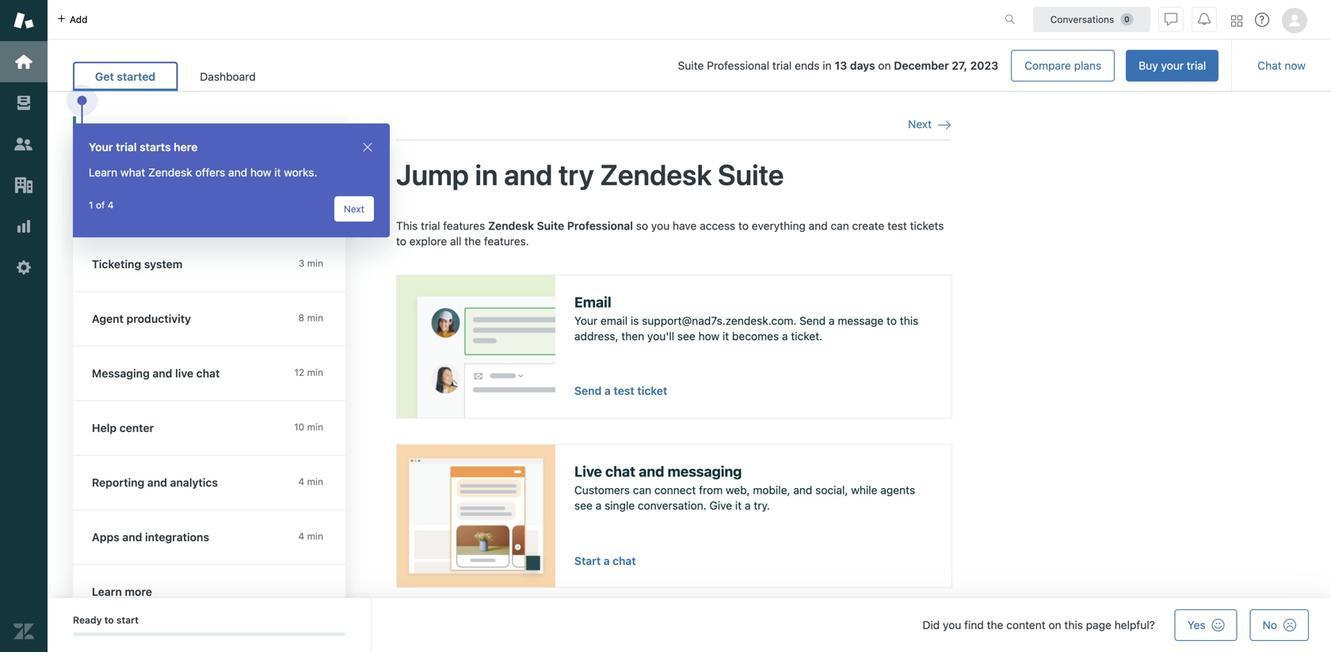Task type: locate. For each thing, give the bounding box(es) containing it.
december
[[894, 59, 949, 72]]

0 horizontal spatial this
[[900, 314, 919, 328]]

chat inside start a chat button
[[613, 555, 636, 568]]

1 vertical spatial on
[[1049, 619, 1061, 632]]

see down customers
[[574, 500, 593, 513]]

1 vertical spatial can
[[633, 484, 651, 497]]

to right message
[[887, 314, 897, 328]]

1 horizontal spatial test
[[888, 220, 907, 233]]

so you have access to everything and can create test tickets to explore all the features.
[[396, 220, 944, 248]]

to right access
[[738, 220, 749, 233]]

buy your trial button
[[1126, 50, 1219, 82]]

1 vertical spatial it
[[723, 330, 729, 343]]

a inside button
[[604, 555, 610, 568]]

1 vertical spatial how
[[699, 330, 720, 343]]

zendesk
[[600, 158, 712, 191], [148, 166, 192, 179], [488, 220, 534, 233]]

0 vertical spatial test
[[888, 220, 907, 233]]

the right all
[[464, 235, 481, 248]]

organizations image
[[13, 175, 34, 196]]

0 vertical spatial in
[[823, 59, 832, 72]]

0 vertical spatial chat
[[605, 463, 636, 480]]

try.
[[754, 500, 770, 513]]

1 horizontal spatial you
[[943, 619, 961, 632]]

and inside content-title region
[[504, 158, 553, 191]]

you right did
[[943, 619, 961, 632]]

1 vertical spatial you
[[943, 619, 961, 632]]

send down 'address,'
[[574, 385, 602, 398]]

1 vertical spatial professional
[[567, 220, 633, 233]]

customers image
[[13, 134, 34, 155]]

it left 'works.'
[[274, 166, 281, 179]]

0 horizontal spatial the
[[464, 235, 481, 248]]

customer support channels button
[[76, 161, 345, 196]]

this
[[900, 314, 919, 328], [1064, 619, 1083, 632]]

start
[[116, 615, 139, 626]]

did you find the content on this page helpful?
[[923, 619, 1155, 632]]

0 vertical spatial you
[[651, 220, 670, 233]]

0 horizontal spatial how
[[250, 166, 271, 179]]

becomes
[[732, 330, 779, 343]]

see
[[677, 330, 696, 343], [574, 500, 593, 513]]

can inside so you have access to everything and can create test tickets to explore all the features.
[[831, 220, 849, 233]]

0 vertical spatial next button
[[908, 117, 951, 132]]

on right days
[[878, 59, 891, 72]]

chat right start
[[613, 555, 636, 568]]

next down december
[[908, 118, 932, 131]]

on inside "section"
[[878, 59, 891, 72]]

to left the 'start'
[[104, 615, 114, 626]]

a right start
[[604, 555, 610, 568]]

example of email conversation inside of the ticketing system and the customer is asking the agent about reimbursement policy. image
[[397, 276, 555, 418]]

1 horizontal spatial the
[[987, 619, 1004, 632]]

1 vertical spatial see
[[574, 500, 593, 513]]

next button
[[908, 117, 951, 132], [334, 197, 374, 222]]

your inside "section"
[[1161, 59, 1184, 72]]

region containing email
[[396, 218, 952, 653]]

0 vertical spatial how
[[250, 166, 271, 179]]

live chat and messaging customers can connect from web, mobile, and social, while agents see a single conversation. give it a try.
[[574, 463, 915, 513]]

0 vertical spatial it
[[274, 166, 281, 179]]

0 horizontal spatial next
[[344, 204, 364, 215]]

your right 'buy'
[[1161, 59, 1184, 72]]

test right "create" on the top right of the page
[[888, 220, 907, 233]]

it down web,
[[735, 500, 742, 513]]

in right jump
[[475, 158, 498, 191]]

this
[[396, 220, 418, 233]]

start a chat button
[[574, 554, 636, 569]]

2 horizontal spatial suite
[[718, 158, 784, 191]]

2 horizontal spatial zendesk
[[600, 158, 712, 191]]

0 horizontal spatial in
[[475, 158, 498, 191]]

it inside your trial starts here dialog
[[274, 166, 281, 179]]

1 vertical spatial this
[[1064, 619, 1083, 632]]

admin image
[[13, 258, 34, 278]]

did
[[923, 619, 940, 632]]

0 horizontal spatial it
[[274, 166, 281, 179]]

1 horizontal spatial see
[[677, 330, 696, 343]]

can left "create" on the top right of the page
[[831, 220, 849, 233]]

1 vertical spatial next button
[[334, 197, 374, 222]]

start a chat
[[574, 555, 636, 568]]

how left 'works.'
[[250, 166, 271, 179]]

address,
[[574, 330, 618, 343]]

and right everything
[[809, 220, 828, 233]]

support@nad7s.zendesk.com.
[[642, 314, 797, 328]]

13
[[835, 59, 847, 72]]

message
[[838, 314, 884, 328]]

and inside so you have access to everything and can create test tickets to explore all the features.
[[809, 220, 828, 233]]

this left page
[[1064, 619, 1083, 632]]

and right offers
[[228, 166, 247, 179]]

how
[[250, 166, 271, 179], [699, 330, 720, 343]]

to inside footer
[[104, 615, 114, 626]]

0 horizontal spatial test
[[614, 385, 635, 398]]

to inside email your email is support@nad7s.zendesk.com. send a message to this address, then you'll see how it becomes a ticket.
[[887, 314, 897, 328]]

can
[[831, 220, 849, 233], [633, 484, 651, 497]]

see right you'll
[[677, 330, 696, 343]]

everything
[[752, 220, 806, 233]]

6 heading from the top
[[73, 511, 345, 566]]

and left the try
[[504, 158, 553, 191]]

mobile,
[[753, 484, 790, 497]]

helpful?
[[1115, 619, 1155, 632]]

how down support@nad7s.zendesk.com.
[[699, 330, 720, 343]]

1 horizontal spatial it
[[723, 330, 729, 343]]

learn
[[89, 166, 117, 179]]

1 horizontal spatial next button
[[908, 117, 951, 132]]

agents
[[881, 484, 915, 497]]

section
[[291, 50, 1219, 82]]

offers
[[195, 166, 225, 179]]

on right content at bottom right
[[1049, 619, 1061, 632]]

the inside so you have access to everything and can create test tickets to explore all the features.
[[464, 235, 481, 248]]

1 vertical spatial in
[[475, 158, 498, 191]]

1 horizontal spatial professional
[[707, 59, 769, 72]]

0 vertical spatial see
[[677, 330, 696, 343]]

0 vertical spatial suite
[[678, 59, 704, 72]]

your inside email your email is support@nad7s.zendesk.com. send a message to this address, then you'll see how it becomes a ticket.
[[574, 314, 598, 328]]

1 vertical spatial your
[[134, 207, 157, 220]]

1 vertical spatial next
[[344, 204, 364, 215]]

the right find
[[987, 619, 1004, 632]]

trial
[[1187, 59, 1206, 72], [772, 59, 792, 72], [116, 141, 137, 154], [421, 220, 440, 233]]

your right add
[[134, 207, 157, 220]]

your for your account
[[92, 137, 116, 150]]

footer containing did you find the content on this page helpful?
[[48, 599, 1331, 653]]

compare plans button
[[1011, 50, 1115, 82]]

1 vertical spatial test
[[614, 385, 635, 398]]

to down this
[[396, 235, 406, 248]]

0 vertical spatial on
[[878, 59, 891, 72]]

it
[[274, 166, 281, 179], [723, 330, 729, 343], [735, 500, 742, 513]]

conversations
[[1050, 14, 1114, 25]]

0 horizontal spatial you
[[651, 220, 670, 233]]

0 horizontal spatial see
[[574, 500, 593, 513]]

you right so
[[651, 220, 670, 233]]

0 horizontal spatial zendesk
[[148, 166, 192, 179]]

section containing compare plans
[[291, 50, 1219, 82]]

1 horizontal spatial your
[[1161, 59, 1184, 72]]

a
[[829, 314, 835, 328], [782, 330, 788, 343], [605, 385, 611, 398], [596, 500, 602, 513], [745, 500, 751, 513], [604, 555, 610, 568]]

1 horizontal spatial next
[[908, 118, 932, 131]]

1 horizontal spatial this
[[1064, 619, 1083, 632]]

chat inside live chat and messaging customers can connect from web, mobile, and social, while agents see a single conversation. give it a try.
[[605, 463, 636, 480]]

trial inside button
[[1187, 59, 1206, 72]]

from
[[699, 484, 723, 497]]

0 vertical spatial the
[[464, 235, 481, 248]]

the inside footer
[[987, 619, 1004, 632]]

professional
[[707, 59, 769, 72], [567, 220, 633, 233]]

5 heading from the top
[[73, 456, 345, 511]]

2 horizontal spatial it
[[735, 500, 742, 513]]

0 vertical spatial professional
[[707, 59, 769, 72]]

footer
[[48, 599, 1331, 653]]

1 horizontal spatial send
[[800, 314, 826, 328]]

it down support@nad7s.zendesk.com.
[[723, 330, 729, 343]]

trial right 'buy'
[[1187, 59, 1206, 72]]

a left ticket.
[[782, 330, 788, 343]]

progress-bar progress bar
[[73, 633, 345, 637]]

to
[[738, 220, 749, 233], [396, 235, 406, 248], [887, 314, 897, 328], [104, 615, 114, 626]]

suite
[[678, 59, 704, 72], [718, 158, 784, 191], [537, 220, 564, 233]]

suite inside region
[[537, 220, 564, 233]]

trial left ends
[[772, 59, 792, 72]]

0 horizontal spatial send
[[574, 385, 602, 398]]

next inside 1 of 4 next
[[344, 204, 364, 215]]

this inside footer
[[1064, 619, 1083, 632]]

send up ticket.
[[800, 314, 826, 328]]

test left ticket
[[614, 385, 635, 398]]

trial up what
[[116, 141, 137, 154]]

professional left so
[[567, 220, 633, 233]]

0 horizontal spatial next button
[[334, 197, 374, 222]]

1 heading from the top
[[73, 238, 345, 292]]

features
[[443, 220, 485, 233]]

zendesk up 'features.'
[[488, 220, 534, 233]]

December 27, 2023 text field
[[894, 59, 998, 72]]

region
[[396, 218, 952, 653]]

chat now button
[[1245, 50, 1319, 82]]

no button
[[1250, 610, 1309, 642]]

now
[[1285, 59, 1306, 72]]

single
[[605, 500, 635, 513]]

trial up explore
[[421, 220, 440, 233]]

next button left this
[[334, 197, 374, 222]]

1 horizontal spatial on
[[1049, 619, 1061, 632]]

you inside so you have access to everything and can create test tickets to explore all the features.
[[651, 220, 670, 233]]

of
[[96, 200, 105, 211]]

2 vertical spatial suite
[[537, 220, 564, 233]]

main element
[[0, 0, 48, 653]]

0 vertical spatial send
[[800, 314, 826, 328]]

add your team button
[[76, 196, 345, 231]]

1 vertical spatial suite
[[718, 158, 784, 191]]

zendesk support image
[[13, 10, 34, 31]]

heading
[[73, 238, 345, 292], [73, 292, 345, 347], [73, 347, 345, 402], [73, 402, 345, 456], [73, 456, 345, 511], [73, 511, 345, 566], [73, 566, 345, 620]]

you inside footer
[[943, 619, 961, 632]]

professional left ends
[[707, 59, 769, 72]]

close image
[[361, 141, 374, 154]]

customer
[[111, 172, 163, 185]]

1 vertical spatial the
[[987, 619, 1004, 632]]

2 vertical spatial it
[[735, 500, 742, 513]]

this right message
[[900, 314, 919, 328]]

your
[[1161, 59, 1184, 72], [134, 207, 157, 220]]

your trial starts here dialog
[[73, 124, 390, 238]]

0 vertical spatial next
[[908, 118, 932, 131]]

no
[[1263, 619, 1277, 632]]

on inside footer
[[1049, 619, 1061, 632]]

0 vertical spatial can
[[831, 220, 849, 233]]

compare
[[1025, 59, 1071, 72]]

your inside dialog
[[89, 141, 113, 154]]

can inside live chat and messaging customers can connect from web, mobile, and social, while agents see a single conversation. give it a try.
[[633, 484, 651, 497]]

1 horizontal spatial can
[[831, 220, 849, 233]]

zendesk up so
[[600, 158, 712, 191]]

trial inside dialog
[[116, 141, 137, 154]]

1 vertical spatial chat
[[613, 555, 636, 568]]

next down close image
[[344, 204, 364, 215]]

a left ticket
[[605, 385, 611, 398]]

1 horizontal spatial suite
[[678, 59, 704, 72]]

1 horizontal spatial zendesk
[[488, 220, 534, 233]]

in
[[823, 59, 832, 72], [475, 158, 498, 191]]

0 vertical spatial your
[[1161, 59, 1184, 72]]

test inside so you have access to everything and can create test tickets to explore all the features.
[[888, 220, 907, 233]]

0 horizontal spatial suite
[[537, 220, 564, 233]]

ready to start
[[73, 615, 139, 626]]

suite inside content-title region
[[718, 158, 784, 191]]

1 horizontal spatial how
[[699, 330, 720, 343]]

chat up customers
[[605, 463, 636, 480]]

ready
[[73, 615, 102, 626]]

learn what zendesk offers and how it works.
[[89, 166, 317, 179]]

your account
[[92, 137, 162, 150]]

0 vertical spatial this
[[900, 314, 919, 328]]

0 horizontal spatial professional
[[567, 220, 633, 233]]

on
[[878, 59, 891, 72], [1049, 619, 1061, 632]]

chat
[[605, 463, 636, 480], [613, 555, 636, 568]]

next
[[908, 118, 932, 131], [344, 204, 364, 215]]

0 horizontal spatial your
[[134, 207, 157, 220]]

0 horizontal spatial on
[[878, 59, 891, 72]]

tab list
[[73, 62, 278, 91]]

0 horizontal spatial can
[[633, 484, 651, 497]]

in left '13'
[[823, 59, 832, 72]]

reporting image
[[13, 216, 34, 237]]

add
[[111, 207, 131, 220]]

zendesk down starts
[[148, 166, 192, 179]]

next button down december
[[908, 117, 951, 132]]

your
[[92, 137, 116, 150], [89, 141, 113, 154], [574, 314, 598, 328]]

your for your trial starts here
[[89, 141, 113, 154]]

your inside dropdown button
[[92, 137, 116, 150]]

can up single
[[633, 484, 651, 497]]

next button inside your trial starts here dialog
[[334, 197, 374, 222]]



Task type: describe. For each thing, give the bounding box(es) containing it.
messaging
[[668, 463, 742, 480]]

plans
[[1074, 59, 1102, 72]]

tickets
[[910, 220, 944, 233]]

a down customers
[[596, 500, 602, 513]]

works.
[[284, 166, 317, 179]]

chat now
[[1258, 59, 1306, 72]]

buy your trial
[[1139, 59, 1206, 72]]

ticket.
[[791, 330, 823, 343]]

ends
[[795, 59, 820, 72]]

it inside email your email is support@nad7s.zendesk.com. send a message to this address, then you'll see how it becomes a ticket.
[[723, 330, 729, 343]]

tab list containing get started
[[73, 62, 278, 91]]

customers
[[574, 484, 630, 497]]

team
[[160, 207, 186, 220]]

explore
[[409, 235, 447, 248]]

trial inside region
[[421, 220, 440, 233]]

a left message
[[829, 314, 835, 328]]

zendesk image
[[13, 622, 34, 643]]

your account heading
[[73, 116, 345, 161]]

2 heading from the top
[[73, 292, 345, 347]]

your for add
[[134, 207, 157, 220]]

27,
[[952, 59, 968, 72]]

zendesk inside content-title region
[[600, 158, 712, 191]]

conversations button
[[1033, 7, 1151, 32]]

zendesk inside your trial starts here dialog
[[148, 166, 192, 179]]

days
[[850, 59, 875, 72]]

get started
[[95, 70, 156, 83]]

find
[[964, 619, 984, 632]]

add your team
[[111, 207, 186, 220]]

1 vertical spatial send
[[574, 385, 602, 398]]

your for buy
[[1161, 59, 1184, 72]]

yes
[[1188, 619, 1206, 632]]

and inside your trial starts here dialog
[[228, 166, 247, 179]]

email
[[574, 294, 611, 311]]

1 horizontal spatial in
[[823, 59, 832, 72]]

3 heading from the top
[[73, 347, 345, 402]]

and left social,
[[793, 484, 812, 497]]

page
[[1086, 619, 1112, 632]]

it inside live chat and messaging customers can connect from web, mobile, and social, while agents see a single conversation. give it a try.
[[735, 500, 742, 513]]

yes button
[[1175, 610, 1237, 642]]

so
[[636, 220, 648, 233]]

and up connect
[[639, 463, 664, 480]]

jump in and try zendesk suite
[[396, 158, 784, 191]]

1
[[89, 200, 93, 211]]

email
[[601, 314, 628, 328]]

suite inside "section"
[[678, 59, 704, 72]]

is
[[631, 314, 639, 328]]

professional inside region
[[567, 220, 633, 233]]

get
[[95, 70, 114, 83]]

support
[[166, 172, 208, 185]]

social,
[[815, 484, 848, 497]]

jump
[[396, 158, 469, 191]]

send inside email your email is support@nad7s.zendesk.com. send a message to this address, then you'll see how it becomes a ticket.
[[800, 314, 826, 328]]

a left try.
[[745, 500, 751, 513]]

send a test ticket
[[574, 385, 667, 398]]

features.
[[484, 235, 529, 248]]

access
[[700, 220, 735, 233]]

you for find
[[943, 619, 961, 632]]

customer support channels
[[111, 172, 259, 185]]

example of conversation inside of messaging and the customer is asking the agent about changing the size of the retail order. image
[[397, 445, 555, 588]]

start
[[574, 555, 601, 568]]

conversation.
[[638, 500, 707, 513]]

this trial features zendesk suite professional
[[396, 220, 633, 233]]

zendesk products image
[[1231, 15, 1242, 27]]

while
[[851, 484, 878, 497]]

4
[[108, 200, 114, 211]]

content-title region
[[396, 156, 951, 193]]

compare plans
[[1025, 59, 1102, 72]]

live
[[574, 463, 602, 480]]

this inside email your email is support@nad7s.zendesk.com. send a message to this address, then you'll see how it becomes a ticket.
[[900, 314, 919, 328]]

dashboard
[[200, 70, 256, 83]]

have
[[673, 220, 697, 233]]

views image
[[13, 93, 34, 113]]

what
[[120, 166, 145, 179]]

your trial starts here
[[89, 141, 198, 154]]

you'll
[[647, 330, 674, 343]]

started
[[117, 70, 156, 83]]

7 heading from the top
[[73, 566, 345, 620]]

you for have
[[651, 220, 670, 233]]

in inside content-title region
[[475, 158, 498, 191]]

get started image
[[13, 52, 34, 72]]

try
[[559, 158, 594, 191]]

create
[[852, 220, 885, 233]]

connect
[[654, 484, 696, 497]]

send a test ticket link
[[574, 385, 667, 398]]

all
[[450, 235, 461, 248]]

ticket
[[637, 385, 667, 398]]

1 of 4 next
[[89, 200, 364, 215]]

zendesk inside region
[[488, 220, 534, 233]]

get help image
[[1255, 13, 1269, 27]]

suite professional trial ends in 13 days on december 27, 2023
[[678, 59, 998, 72]]

starts
[[140, 141, 171, 154]]

give
[[710, 500, 732, 513]]

see inside live chat and messaging customers can connect from web, mobile, and social, while agents see a single conversation. give it a try.
[[574, 500, 593, 513]]

how inside your trial starts here dialog
[[250, 166, 271, 179]]

account
[[119, 137, 162, 150]]

how inside email your email is support@nad7s.zendesk.com. send a message to this address, then you'll see how it becomes a ticket.
[[699, 330, 720, 343]]

channels
[[211, 172, 259, 185]]

4 heading from the top
[[73, 402, 345, 456]]

content
[[1006, 619, 1046, 632]]

see inside email your email is support@nad7s.zendesk.com. send a message to this address, then you'll see how it becomes a ticket.
[[677, 330, 696, 343]]

here
[[174, 141, 198, 154]]

web,
[[726, 484, 750, 497]]

dashboard tab
[[178, 62, 278, 91]]

2023
[[970, 59, 998, 72]]

email your email is support@nad7s.zendesk.com. send a message to this address, then you'll see how it becomes a ticket.
[[574, 294, 919, 343]]

then
[[621, 330, 644, 343]]

professional inside "section"
[[707, 59, 769, 72]]



Task type: vqa. For each thing, say whether or not it's contained in the screenshot.
REGION
yes



